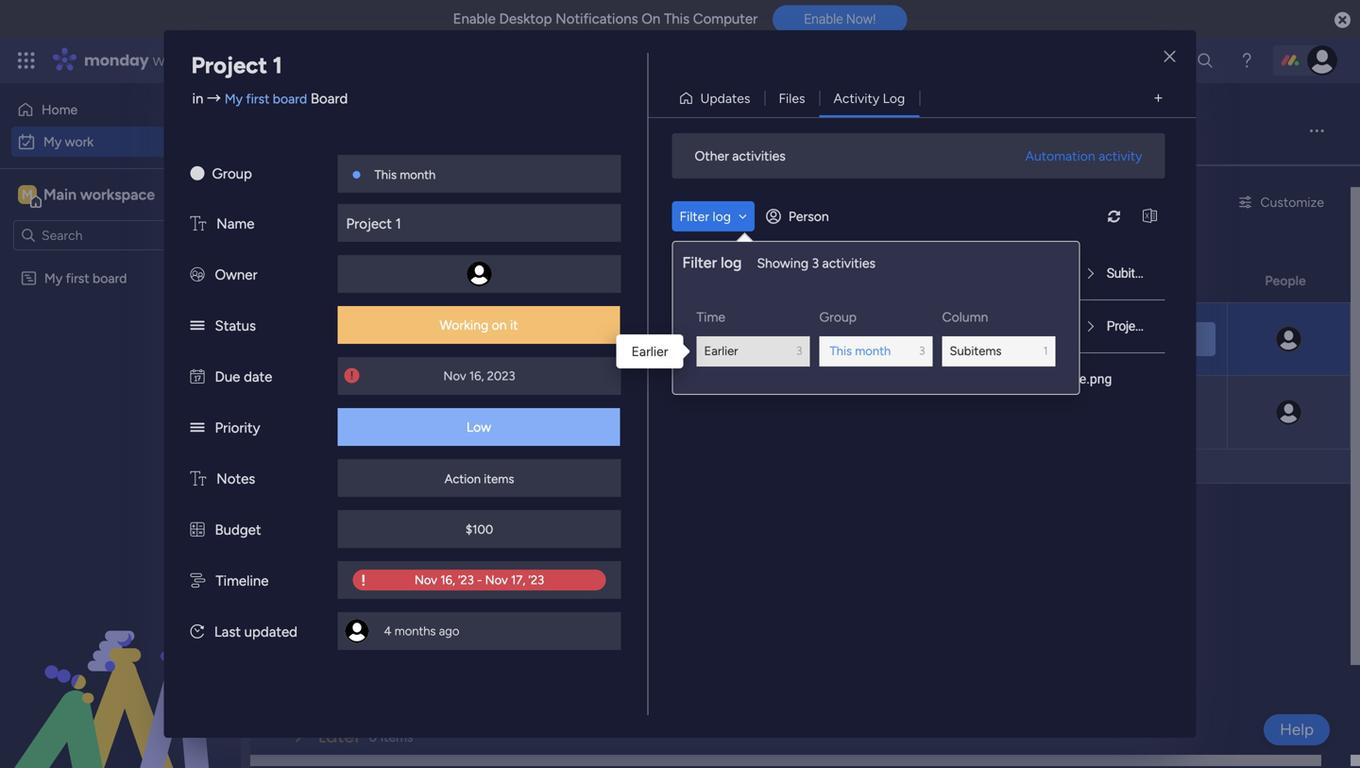 Task type: describe. For each thing, give the bounding box(es) containing it.
board down 1 button
[[363, 387, 397, 403]]

v2 status image
[[190, 318, 205, 335]]

it inside the project 1 dialog
[[510, 317, 518, 333]]

this month down 2
[[422, 313, 488, 329]]

this month right v2 overdue deadline icon
[[830, 343, 891, 358]]

name inside list box
[[941, 318, 977, 334]]

2023 for v2 overdue deadline icon
[[867, 332, 895, 347]]

v2 status image
[[190, 420, 205, 437]]

this down 2
[[422, 313, 446, 329]]

notifications
[[556, 10, 638, 27]]

activity
[[834, 90, 880, 106]]

it down added at the right
[[1038, 404, 1046, 421]]

Search in workspace field
[[40, 224, 158, 246]]

2 vertical spatial 2023
[[868, 405, 896, 420]]

4
[[384, 624, 392, 639]]

subitem inside list box
[[1107, 266, 1153, 281]]

2
[[418, 275, 425, 292]]

people
[[1266, 273, 1307, 289]]

filter log inside button
[[680, 208, 731, 224]]

0 inside the this week 0 items
[[410, 593, 418, 609]]

date
[[842, 273, 870, 289]]

my first board inside list box
[[44, 270, 127, 286]]

monday work management
[[84, 50, 294, 71]]

my down board
[[279, 109, 322, 151]]

16, for v2 overdue deadline image
[[469, 369, 484, 384]]

lottie animation element
[[0, 577, 241, 768]]

management
[[191, 50, 294, 71]]

working down the subitems
[[968, 404, 1017, 421]]

home
[[42, 102, 78, 118]]

month up filter dashboard by text search box
[[400, 167, 436, 182]]

files button
[[765, 83, 820, 113]]

v2 overdue deadline image
[[344, 367, 360, 385]]

items inside "past dates 2 items"
[[429, 275, 461, 292]]

1 4m from the top
[[703, 266, 722, 281]]

activity
[[1099, 148, 1143, 164]]

nov 16, 2023 for v2 overdue deadline icon
[[823, 332, 895, 347]]

customize
[[1261, 194, 1325, 210]]

this up action
[[422, 387, 446, 403]]

monday
[[84, 50, 149, 71]]

main
[[43, 186, 77, 204]]

on left task in the top of the page
[[1020, 331, 1035, 347]]

john smith image
[[1308, 45, 1338, 76]]

working on it inside the project 1 dialog
[[440, 317, 518, 333]]

activity log button
[[820, 83, 920, 113]]

it up added at the right
[[1038, 331, 1046, 347]]

files
[[779, 90, 806, 106]]

last updated
[[214, 624, 298, 641]]

person button
[[759, 201, 841, 232]]

my inside list box
[[44, 270, 63, 286]]

enable desktop notifications on this computer
[[453, 10, 758, 27]]

person
[[789, 208, 829, 224]]

month right 1 button
[[449, 313, 488, 329]]

2 my first board button from the top
[[309, 385, 403, 405]]

last
[[214, 624, 241, 641]]

enable for enable now!
[[804, 11, 843, 27]]

this right "on"
[[664, 10, 690, 27]]

$100
[[466, 522, 493, 537]]

work for monday
[[153, 50, 187, 71]]

+
[[309, 459, 317, 475]]

+ add item
[[309, 459, 375, 475]]

my work option
[[11, 127, 230, 157]]

nov 23, 2023
[[823, 405, 896, 420]]

workspace
[[80, 186, 155, 204]]

action items
[[445, 472, 514, 487]]

this right v2 overdue deadline icon
[[830, 343, 852, 358]]

→
[[207, 90, 221, 107]]

select product image
[[17, 51, 36, 70]]

search everything image
[[1196, 51, 1215, 70]]

log
[[883, 90, 906, 106]]

1 button
[[381, 313, 393, 386]]

ago
[[439, 624, 460, 639]]

v2 overdue deadline image
[[793, 330, 808, 348]]

other
[[695, 148, 729, 164]]

16, for v2 overdue deadline icon
[[849, 332, 864, 347]]

1 vertical spatial item
[[348, 459, 375, 475]]

task
[[1036, 318, 1063, 334]]

project inside button
[[512, 387, 555, 403]]

my up "add"
[[315, 387, 333, 403]]

1 vertical spatial subitem
[[337, 414, 394, 432]]

1 horizontal spatial activities
[[823, 255, 876, 271]]

my first board for first 'my first board' button from the bottom
[[315, 387, 397, 403]]

1 vertical spatial subitem 1
[[337, 414, 404, 432]]

1 vertical spatial filter log
[[683, 254, 742, 272]]

help image
[[1238, 51, 1257, 70]]

working on it down added at the right
[[968, 404, 1046, 421]]

in
[[192, 90, 203, 107]]

earlier inside the project 1 dialog
[[704, 343, 739, 358]]

list box inside the project 1 dialog
[[672, 247, 1166, 405]]

added file.png
[[1028, 371, 1113, 387]]

0 vertical spatial activities
[[733, 148, 786, 164]]

enable now!
[[804, 11, 876, 27]]

Filter dashboard by text search field
[[359, 187, 531, 217]]

my first board link
[[225, 91, 307, 107]]

months
[[395, 624, 436, 639]]

budget
[[215, 522, 261, 539]]

my inside option
[[43, 134, 62, 150]]

later
[[318, 725, 361, 749]]

desktop
[[499, 10, 552, 27]]

search image
[[508, 195, 523, 210]]

automation activity button
[[1018, 141, 1150, 171]]

owner
[[215, 266, 258, 283]]

new item button
[[279, 187, 351, 217]]

this month left project 1 button on the left bottom of page
[[422, 387, 488, 403]]

my work
[[43, 134, 94, 150]]

project 1 button
[[507, 385, 569, 405]]

dapulse text column image
[[923, 317, 937, 336]]

1 vertical spatial log
[[721, 254, 742, 272]]

1 this month button from the top
[[416, 311, 493, 332]]

file.png
[[1069, 371, 1113, 387]]

project 1 dialog
[[0, 0, 1361, 768]]

3 for time
[[797, 344, 803, 358]]

work
[[329, 109, 405, 151]]

other activities
[[695, 148, 786, 164]]

my first board for second 'my first board' button from the bottom of the page
[[315, 313, 397, 329]]

month up 'nov 23, 2023'
[[855, 343, 891, 358]]

monday marketplace image
[[1150, 51, 1169, 70]]

3 for group
[[919, 344, 926, 358]]

updates
[[701, 90, 751, 106]]

1 horizontal spatial 3
[[812, 255, 819, 271]]

refresh image
[[1099, 209, 1130, 223]]

23,
[[849, 405, 865, 420]]

updated
[[244, 624, 298, 641]]

due
[[215, 369, 240, 386]]

4 months ago
[[384, 624, 460, 639]]

updates button
[[671, 83, 765, 113]]

automation
[[1026, 148, 1096, 164]]

add view image
[[1155, 91, 1163, 105]]



Task type: vqa. For each thing, say whether or not it's contained in the screenshot.
dapulse text column image for Name
yes



Task type: locate. For each thing, give the bounding box(es) containing it.
my down search in workspace field
[[44, 270, 63, 286]]

list box containing 4m
[[672, 247, 1166, 405]]

items right action
[[484, 472, 514, 487]]

items
[[429, 275, 461, 292], [484, 472, 514, 487], [422, 593, 454, 609], [381, 729, 413, 745]]

board
[[273, 91, 307, 107], [93, 270, 127, 286], [363, 313, 397, 329], [363, 387, 397, 403]]

subitem down the refresh icon
[[1107, 266, 1153, 281]]

0 vertical spatial subitem
[[1107, 266, 1153, 281]]

1 vertical spatial activities
[[823, 255, 876, 271]]

filter inside button
[[680, 208, 710, 224]]

1 vertical spatial my first board
[[315, 313, 397, 329]]

items right later
[[381, 729, 413, 745]]

priority right v2 status image
[[215, 420, 260, 437]]

this month button right 1 button
[[416, 385, 493, 405]]

0 vertical spatial log
[[713, 208, 731, 224]]

4m up the time
[[703, 266, 722, 281]]

first down management
[[246, 91, 270, 107]]

log left angle down image
[[713, 208, 731, 224]]

angle down image
[[739, 210, 747, 223]]

1 horizontal spatial group
[[820, 309, 857, 325]]

my first board button up '+ add item'
[[309, 385, 403, 405]]

v2 sun image
[[190, 165, 205, 182]]

4m left v2 overdue deadline icon
[[703, 318, 722, 334]]

2 earlier from the left
[[632, 343, 669, 360]]

16,
[[849, 332, 864, 347], [469, 369, 484, 384]]

export to excel image
[[1135, 209, 1166, 223]]

1 earlier from the left
[[704, 343, 739, 358]]

2023 up project 1 button on the left bottom of page
[[487, 369, 516, 384]]

first inside in → my first board board
[[246, 91, 270, 107]]

close image
[[1165, 50, 1176, 64]]

0 horizontal spatial work
[[65, 134, 94, 150]]

this left week
[[318, 589, 353, 613]]

1 vertical spatial group
[[820, 309, 857, 325]]

project 1
[[191, 52, 282, 79], [346, 215, 401, 232], [774, 266, 827, 281], [774, 318, 827, 334], [1107, 318, 1156, 334], [315, 341, 373, 359], [512, 387, 564, 403]]

2023 right 23, in the bottom right of the page
[[868, 405, 896, 420]]

0 inside later 0 items
[[369, 729, 377, 745]]

work right monday
[[153, 50, 187, 71]]

0 vertical spatial subitem 1
[[1107, 266, 1163, 281]]

it up project 1 button on the left bottom of page
[[510, 317, 518, 333]]

0 horizontal spatial item
[[317, 194, 344, 210]]

0 vertical spatial 4m
[[703, 266, 722, 281]]

my right →
[[225, 91, 243, 107]]

today
[[318, 521, 372, 545]]

hide button
[[550, 187, 619, 217]]

1 vertical spatial low
[[467, 419, 491, 435]]

priority
[[1129, 273, 1173, 289], [215, 420, 260, 437]]

my first board down past at the left of page
[[315, 313, 397, 329]]

first inside list box
[[66, 270, 89, 286]]

1 vertical spatial 16,
[[469, 369, 484, 384]]

1 vertical spatial work
[[65, 134, 94, 150]]

0 vertical spatial this month button
[[416, 311, 493, 332]]

past
[[318, 271, 356, 295]]

this month up filter dashboard by text search box
[[375, 167, 436, 182]]

1 vertical spatial nov
[[444, 369, 466, 384]]

2 this month button from the top
[[416, 385, 493, 405]]

this month button down 2
[[416, 311, 493, 332]]

enable inside button
[[804, 11, 843, 27]]

my first board list box
[[0, 258, 241, 549]]

filter log
[[680, 208, 731, 224], [683, 254, 742, 272]]

0 horizontal spatial nov 16, 2023
[[444, 369, 516, 384]]

subitem 1 inside list box
[[1107, 266, 1163, 281]]

dapulse text column image left notes at the left bottom of page
[[190, 471, 206, 488]]

item right new
[[317, 194, 344, 210]]

1 horizontal spatial enable
[[804, 11, 843, 27]]

on down added at the right
[[1020, 404, 1035, 421]]

filter log button
[[672, 201, 755, 232]]

home option
[[11, 94, 230, 125]]

nov 16, 2023
[[823, 332, 895, 347], [444, 369, 516, 384]]

date
[[244, 369, 272, 386]]

automation activity
[[1026, 148, 1143, 164]]

0 vertical spatial priority
[[1129, 273, 1173, 289]]

dapulse date column image
[[190, 369, 205, 386]]

earlier
[[704, 343, 739, 358], [632, 343, 669, 360]]

past dates 2 items
[[318, 271, 461, 295]]

16, inside the project 1 dialog
[[469, 369, 484, 384]]

1 dapulse text column image from the top
[[190, 215, 206, 232]]

0 vertical spatial 2023
[[867, 332, 895, 347]]

on inside the project 1 dialog
[[492, 317, 507, 333]]

time
[[697, 309, 726, 325]]

nov 16, 2023 up project 1 button on the left bottom of page
[[444, 369, 516, 384]]

1 horizontal spatial earlier
[[704, 343, 739, 358]]

1 my first board button from the top
[[309, 311, 403, 332]]

1 horizontal spatial subitem 1
[[1107, 266, 1163, 281]]

log down angle down image
[[721, 254, 742, 272]]

first down past at the left of page
[[336, 313, 360, 329]]

working on it down column
[[968, 331, 1046, 347]]

nov right 1 button
[[444, 369, 466, 384]]

add
[[321, 459, 345, 475]]

dapulse text column image
[[190, 215, 206, 232], [190, 471, 206, 488]]

week
[[358, 589, 402, 613]]

board
[[311, 90, 348, 107]]

nov left 23, in the bottom right of the page
[[823, 405, 846, 420]]

list box
[[672, 247, 1166, 405]]

group down the date
[[820, 309, 857, 325]]

work inside option
[[65, 134, 94, 150]]

16, right 1 button
[[469, 369, 484, 384]]

0 right later
[[369, 729, 377, 745]]

items up ago
[[422, 593, 454, 609]]

item
[[317, 194, 344, 210], [348, 459, 375, 475]]

added
[[1028, 371, 1066, 387]]

0 vertical spatial nov 16, 2023
[[823, 332, 895, 347]]

enable
[[453, 10, 496, 27], [804, 11, 843, 27]]

activities up the date
[[823, 255, 876, 271]]

dates
[[360, 271, 410, 295]]

0 vertical spatial nov
[[823, 332, 846, 347]]

2 horizontal spatial 3
[[919, 344, 926, 358]]

2 enable from the left
[[804, 11, 843, 27]]

on
[[642, 10, 661, 27]]

group
[[212, 165, 252, 182], [820, 309, 857, 325]]

0 vertical spatial my first board button
[[309, 311, 403, 332]]

nov
[[823, 332, 846, 347], [444, 369, 466, 384], [823, 405, 846, 420]]

workspace selection element
[[18, 183, 158, 208]]

project
[[191, 52, 267, 79], [346, 215, 392, 232], [774, 266, 816, 281], [774, 318, 816, 334], [1107, 318, 1146, 334], [315, 341, 363, 359], [512, 387, 555, 403]]

1 horizontal spatial subitem
[[1107, 266, 1153, 281]]

item inside new item button
[[317, 194, 344, 210]]

priority inside the project 1 dialog
[[215, 420, 260, 437]]

1 vertical spatial this month button
[[416, 385, 493, 405]]

2 dapulse text column image from the top
[[190, 471, 206, 488]]

1 vertical spatial filter
[[683, 254, 717, 272]]

0 horizontal spatial 0
[[369, 729, 377, 745]]

item right "add"
[[348, 459, 375, 475]]

0 horizontal spatial subitem 1
[[337, 414, 404, 432]]

my first board down search in workspace field
[[44, 270, 127, 286]]

2 vertical spatial nov
[[823, 405, 846, 420]]

working down column
[[968, 331, 1017, 347]]

nov for v2 overdue deadline icon
[[823, 332, 846, 347]]

2 4m from the top
[[703, 318, 722, 334]]

customize button
[[1231, 187, 1332, 217]]

priority down export to excel 'icon'
[[1129, 273, 1173, 289]]

items inside later 0 items
[[381, 729, 413, 745]]

new
[[286, 194, 314, 210]]

0 vertical spatial 16,
[[849, 332, 864, 347]]

0 vertical spatial 0
[[410, 593, 418, 609]]

0 vertical spatial dapulse text column image
[[190, 215, 206, 232]]

m
[[22, 187, 33, 203]]

working
[[440, 317, 489, 333], [968, 331, 1017, 347], [968, 404, 1017, 421]]

notes
[[217, 471, 255, 488]]

3
[[812, 255, 819, 271], [797, 344, 803, 358], [919, 344, 926, 358]]

0 vertical spatial group
[[212, 165, 252, 182]]

later 0 items
[[318, 725, 413, 749]]

0 vertical spatial filter
[[680, 208, 710, 224]]

1 enable from the left
[[453, 10, 496, 27]]

0 horizontal spatial earlier
[[632, 343, 669, 360]]

0 vertical spatial my first board
[[44, 270, 127, 286]]

working inside the project 1 dialog
[[440, 317, 489, 333]]

board down search in workspace field
[[93, 270, 127, 286]]

enable left the desktop
[[453, 10, 496, 27]]

enable for enable desktop notifications on this computer
[[453, 10, 496, 27]]

0 up 'months'
[[410, 593, 418, 609]]

computer
[[693, 10, 758, 27]]

filter log left angle down image
[[680, 208, 731, 224]]

0 horizontal spatial low
[[467, 419, 491, 435]]

working on it
[[440, 317, 518, 333], [968, 331, 1046, 347], [968, 404, 1046, 421]]

my down home
[[43, 134, 62, 150]]

name up owner
[[217, 215, 255, 232]]

0 horizontal spatial priority
[[215, 420, 260, 437]]

log inside button
[[713, 208, 731, 224]]

work
[[153, 50, 187, 71], [65, 134, 94, 150]]

1 horizontal spatial nov 16, 2023
[[823, 332, 895, 347]]

v2 file column image
[[923, 369, 934, 389]]

home link
[[11, 94, 230, 125]]

board down the dates
[[363, 313, 397, 329]]

in → my first board board
[[192, 90, 348, 107]]

month left project 1 button on the left bottom of page
[[449, 387, 488, 403]]

first down v2 overdue deadline image
[[336, 387, 360, 403]]

4m
[[703, 266, 722, 281], [703, 318, 722, 334]]

work down home
[[65, 134, 94, 150]]

subitem down v2 overdue deadline image
[[337, 414, 394, 432]]

first down search in workspace field
[[66, 270, 89, 286]]

new item
[[286, 194, 344, 210]]

due date
[[215, 369, 272, 386]]

activities right other
[[733, 148, 786, 164]]

nov 16, 2023 down the date
[[823, 332, 895, 347]]

this week 0 items
[[318, 589, 454, 613]]

this month
[[375, 167, 436, 182], [422, 313, 488, 329], [830, 343, 891, 358], [422, 387, 488, 403]]

activity log
[[834, 90, 906, 106]]

0 horizontal spatial activities
[[733, 148, 786, 164]]

hide
[[584, 194, 612, 210]]

3 down dapulse text column icon
[[919, 344, 926, 358]]

0 vertical spatial work
[[153, 50, 187, 71]]

2023
[[867, 332, 895, 347], [487, 369, 516, 384], [868, 405, 896, 420]]

0 vertical spatial low
[[1142, 331, 1167, 347]]

1 vertical spatial my first board button
[[309, 385, 403, 405]]

subitem 1 down export to excel 'icon'
[[1107, 266, 1163, 281]]

board left board
[[273, 91, 307, 107]]

now!
[[847, 11, 876, 27]]

1 vertical spatial 2023
[[487, 369, 516, 384]]

0 vertical spatial item
[[317, 194, 344, 210]]

2023 for v2 overdue deadline image
[[487, 369, 516, 384]]

items inside the this week 0 items
[[422, 593, 454, 609]]

1 vertical spatial dapulse text column image
[[190, 471, 206, 488]]

1 vertical spatial 0
[[369, 729, 377, 745]]

0 vertical spatial name
[[217, 215, 255, 232]]

status
[[215, 318, 256, 335]]

dapulse close image
[[1335, 11, 1351, 30]]

name right dapulse text column icon
[[941, 318, 977, 334]]

my
[[225, 91, 243, 107], [279, 109, 322, 151], [43, 134, 62, 150], [44, 270, 63, 286], [315, 313, 333, 329], [315, 387, 333, 403]]

subitem 1
[[1107, 266, 1163, 281], [337, 414, 404, 432]]

3 right showing
[[812, 255, 819, 271]]

3 down showing
[[797, 344, 803, 358]]

option
[[0, 261, 241, 265]]

2023 inside the project 1 dialog
[[487, 369, 516, 384]]

my work
[[279, 109, 405, 151]]

my inside in → my first board board
[[225, 91, 243, 107]]

my down past at the left of page
[[315, 313, 333, 329]]

project 1 inside button
[[512, 387, 564, 403]]

working right 1 button
[[440, 317, 489, 333]]

help button
[[1265, 714, 1331, 746]]

0 vertical spatial filter log
[[680, 208, 731, 224]]

1 horizontal spatial 0
[[410, 593, 418, 609]]

on up project 1 button on the left bottom of page
[[492, 317, 507, 333]]

my first board down v2 overdue deadline image
[[315, 387, 397, 403]]

0
[[410, 593, 418, 609], [369, 729, 377, 745]]

nov 16, 2023 inside the project 1 dialog
[[444, 369, 516, 384]]

v2 multiple person column image
[[190, 266, 205, 283]]

action
[[445, 472, 481, 487]]

low inside the project 1 dialog
[[467, 419, 491, 435]]

dapulse text column image down v2 sun image
[[190, 215, 206, 232]]

0 horizontal spatial group
[[212, 165, 252, 182]]

working on it up project 1 button on the left bottom of page
[[440, 317, 518, 333]]

2023 left dapulse text column icon
[[867, 332, 895, 347]]

1 vertical spatial 4m
[[703, 318, 722, 334]]

items right 2
[[429, 275, 461, 292]]

log
[[713, 208, 731, 224], [721, 254, 742, 272]]

1 horizontal spatial work
[[153, 50, 187, 71]]

1 horizontal spatial priority
[[1129, 273, 1173, 289]]

column header
[[934, 265, 1081, 297]]

2 vertical spatial my first board
[[315, 387, 397, 403]]

0 horizontal spatial subitem
[[337, 414, 394, 432]]

timeline
[[216, 573, 269, 590]]

group right v2 sun image
[[212, 165, 252, 182]]

my first board button down past at the left of page
[[309, 311, 403, 332]]

1 horizontal spatial low
[[1142, 331, 1167, 347]]

subitem 1 down v2 overdue deadline image
[[337, 414, 404, 432]]

1 horizontal spatial item
[[348, 459, 375, 475]]

nov for v2 overdue deadline image
[[444, 369, 466, 384]]

task 1
[[1036, 318, 1073, 334]]

board inside in → my first board board
[[273, 91, 307, 107]]

column
[[943, 309, 989, 325]]

workspace image
[[18, 184, 37, 205]]

0 horizontal spatial enable
[[453, 10, 496, 27]]

enable now! button
[[773, 5, 908, 33]]

this down work
[[375, 167, 397, 182]]

1 vertical spatial priority
[[215, 420, 260, 437]]

filter down filter log button
[[683, 254, 717, 272]]

board inside list box
[[93, 270, 127, 286]]

lottie animation image
[[0, 577, 241, 768]]

1 vertical spatial nov 16, 2023
[[444, 369, 516, 384]]

dapulse text column image for name
[[190, 215, 206, 232]]

dapulse text column image for notes
[[190, 471, 206, 488]]

showing 3 activities
[[757, 255, 876, 271]]

my work link
[[11, 127, 230, 157]]

subitems
[[950, 343, 1002, 358]]

showing
[[757, 255, 809, 271]]

activities
[[733, 148, 786, 164], [823, 255, 876, 271]]

v2 pulse updated log image
[[190, 624, 204, 641]]

1 horizontal spatial 16,
[[849, 332, 864, 347]]

nov right v2 overdue deadline icon
[[823, 332, 846, 347]]

dapulse timeline column image
[[190, 573, 205, 590]]

main workspace
[[43, 186, 155, 204]]

filter log down filter log button
[[683, 254, 742, 272]]

1 vertical spatial name
[[941, 318, 977, 334]]

work for my
[[65, 134, 94, 150]]

it
[[510, 317, 518, 333], [1038, 331, 1046, 347], [1038, 404, 1046, 421]]

nov inside the project 1 dialog
[[444, 369, 466, 384]]

enable left now!
[[804, 11, 843, 27]]

help
[[1281, 720, 1314, 739]]

nov 16, 2023 for v2 overdue deadline image
[[444, 369, 516, 384]]

1 horizontal spatial name
[[941, 318, 977, 334]]

dapulse numbers column image
[[190, 522, 205, 539]]

0 horizontal spatial 16,
[[469, 369, 484, 384]]

None search field
[[359, 187, 531, 217]]

0 horizontal spatial name
[[217, 215, 255, 232]]

my first board button
[[309, 311, 403, 332], [309, 385, 403, 405]]

filter left angle down image
[[680, 208, 710, 224]]

my first board
[[44, 270, 127, 286], [315, 313, 397, 329], [315, 387, 397, 403]]

16, right v2 overdue deadline icon
[[849, 332, 864, 347]]

items inside the project 1 dialog
[[484, 472, 514, 487]]

0 horizontal spatial 3
[[797, 344, 803, 358]]



